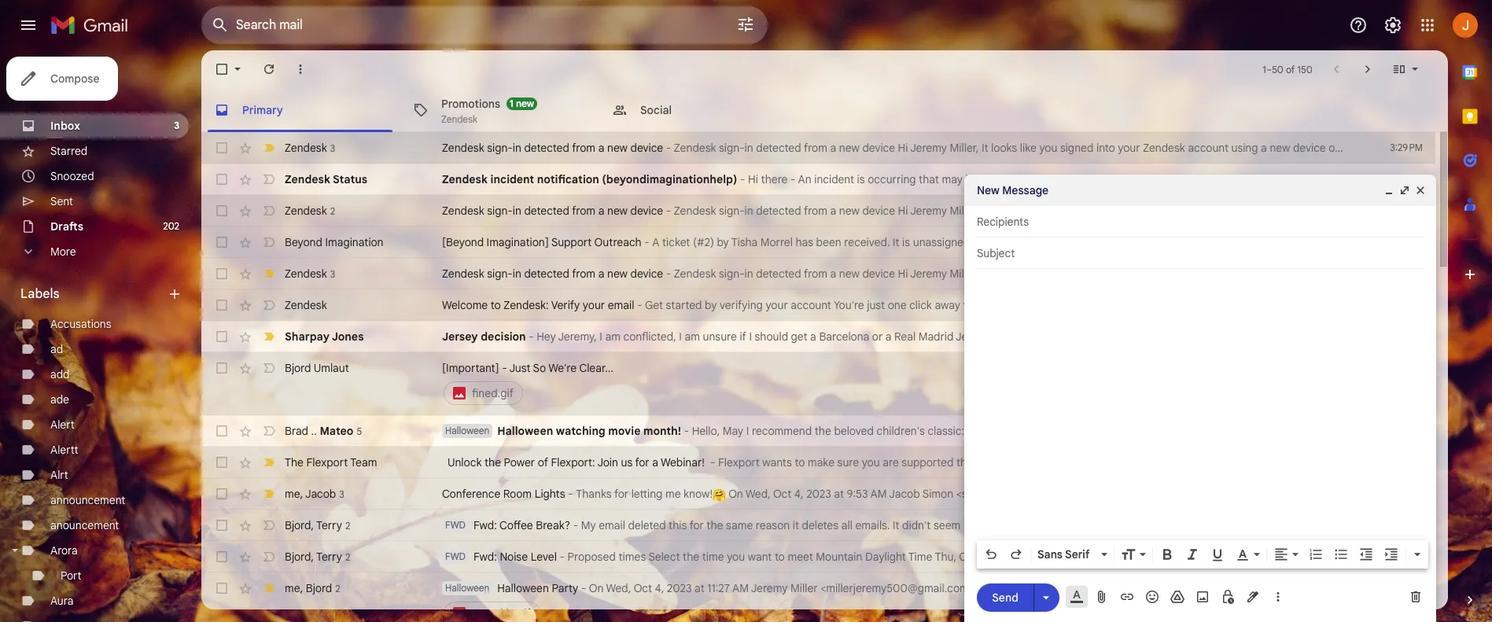 Task type: vqa. For each thing, say whether or not it's contained in the screenshot.


Task type: locate. For each thing, give the bounding box(es) containing it.
tab list up an
[[201, 88, 1448, 132]]

verifying
[[720, 298, 763, 312]]

real
[[895, 330, 916, 344]]

on inside "cell"
[[1294, 581, 1307, 596]]

1 using from the top
[[1232, 141, 1258, 155]]

row containing the flexport team
[[201, 447, 1492, 478]]

drafts
[[50, 219, 83, 234]]

using for 19,
[[1232, 204, 1258, 218]]

1 vertical spatial 1
[[510, 97, 514, 109]]

1 zendesk 3 from the top
[[285, 140, 335, 155]]

0 horizontal spatial beyond
[[285, 235, 322, 249]]

fwd: left coffee
[[474, 518, 497, 533]]

1 vertical spatial oct 19
[[1396, 236, 1423, 248]]

detected down notification
[[524, 204, 569, 218]]

5 row from the top
[[201, 258, 1472, 290]]

though
[[1457, 424, 1492, 438]]

1 oct 19 from the top
[[1396, 205, 1423, 216]]

terry for fwd: coffee break?
[[316, 518, 342, 532]]

oct right indent more ‪(⌘])‬ icon
[[1400, 551, 1415, 562]]

halloween halloween party - on wed, oct 4, 2023 at 11:27 am jeremy miller <millerjeremy500@gmail.com> wrote: hi everyone, we will be having an office halloween party on 10/31. please submit your costume id
[[445, 581, 1492, 596]]

zendesk sign-in detected from a new device - zendesk sign-in detected from a new device hi jeremy miller, it looks like you signed into your zendesk account using a new device on october 18, 2023 at 14:23:
[[442, 267, 1472, 281]]

sign- down imagination]
[[487, 267, 513, 281]]

2 row from the top
[[201, 164, 1492, 195]]

more image
[[293, 61, 308, 77]]

2 horizontal spatial is
[[1293, 298, 1300, 312]]

oct 19 down the pop out icon
[[1396, 205, 1423, 216]]

1 vertical spatial miller,
[[950, 204, 979, 218]]

unlock
[[448, 455, 482, 470]]

aug
[[1234, 487, 1253, 501]]

fwd inside fwd fwd: coffee break? - my email deleted this for the same reason it deletes all emails. it didn't seem important. on wed, oct 4, 2023 at 8:26 am bjord umlaut <sicritbjordd@gmail.com> wrote: seems to me we
[[445, 519, 466, 531]]

2?
[[1060, 424, 1072, 438]]

oct 19 up the oct 18
[[1396, 236, 1423, 248]]

has right fda, at the right bottom of page
[[1398, 550, 1415, 564]]

add
[[50, 367, 70, 382]]

sign- up imagination]
[[487, 204, 513, 218]]

2 inside me , bjord 2
[[335, 583, 340, 594]]

4
[[1119, 424, 1126, 438], [1418, 551, 1423, 562], [1418, 582, 1423, 594]]

insert photo image
[[1195, 589, 1211, 605]]

recommend
[[752, 424, 812, 438]]

0 horizontal spatial utc
[[1272, 172, 1293, 186]]

0 vertical spatial zendesk 3
[[285, 140, 335, 155]]

1 vertical spatial looks
[[991, 204, 1017, 218]]

1 vertical spatial with
[[1466, 550, 1487, 564]]

[important] - just so we're clear... link
[[442, 360, 1349, 376]]

7 row from the top
[[201, 321, 1436, 352]]

tab list containing promotions
[[201, 88, 1448, 132]]

3 into from the top
[[1097, 267, 1115, 281]]

4 row from the top
[[201, 227, 1436, 258]]

fwd fwd: noise level - proposed times select the time you want to meet mountain daylight time thu, october 5 9am – 11am lark, the bird known to be a compartmental disaster by the fda, has made off with t
[[445, 550, 1492, 564]]

join
[[597, 455, 618, 470], [1407, 455, 1428, 470]]

welcome
[[442, 298, 488, 312]]

bjord , terry 2 for fwd: coffee break?
[[285, 518, 350, 532]]

jeremy for zendesk sign-in detected from a new device hi jeremy miller, it looks like you signed into your zendesk account using a new device on october 19, 2023 at 13:50:
[[910, 204, 947, 218]]

sans serif option
[[1034, 547, 1098, 562]]

you up 18
[[1414, 235, 1432, 249]]

2 vertical spatial is
[[1293, 298, 1300, 312]]

umlaut up underline ‪(⌘u)‬ image
[[1208, 518, 1243, 533]]

beloved
[[834, 424, 874, 438]]

1 inside promotions, one new message, tab
[[510, 97, 514, 109]]

more formatting options image
[[1410, 547, 1425, 562]]

has left 'been'
[[796, 235, 813, 249]]

arora link
[[50, 544, 78, 558]]

fwd down conference
[[445, 519, 466, 531]]

0 horizontal spatial of
[[538, 455, 548, 470]]

help
[[1107, 235, 1130, 249]]

eguide
[[1370, 455, 1405, 470]]

out
[[1198, 235, 1215, 249]]

any
[[1309, 235, 1327, 249]]

see
[[1230, 235, 1248, 249]]

2 vertical spatial by
[[1337, 550, 1349, 564]]

terry for fwd: noise level
[[316, 549, 342, 564]]

2 signed from the top
[[1060, 204, 1094, 218]]

time
[[908, 550, 933, 564]]

tab list
[[1448, 50, 1492, 566], [201, 88, 1448, 132]]

undo ‪(⌘z)‬ image
[[983, 547, 999, 562]]

send
[[992, 590, 1019, 605]]

9am
[[1012, 550, 1034, 564]]

0 vertical spatial email
[[608, 298, 634, 312]]

signed for 19,
[[1060, 204, 1094, 218]]

webinar.
[[1162, 455, 1203, 470]]

and right minimize icon at top
[[1398, 172, 1417, 186]]

on up redo ‪(⌘y)‬ image
[[1018, 518, 1033, 533]]

halloween up unlock
[[445, 425, 490, 437]]

with right beyond
[[1088, 455, 1109, 470]]

1 horizontal spatial miller
[[1391, 487, 1418, 501]]

detected up an
[[756, 141, 801, 155]]

1 horizontal spatial incident
[[814, 172, 854, 186]]

ticket
[[662, 235, 690, 249]]

classic:
[[928, 424, 964, 438]]

jeremy up that
[[910, 141, 947, 155]]

2 vertical spatial for
[[690, 518, 704, 533]]

2 vertical spatial miller,
[[950, 267, 979, 281]]

labels navigation
[[0, 50, 201, 622]]

it down new
[[982, 204, 988, 218]]

notification
[[537, 172, 599, 186]]

us
[[621, 455, 633, 470]]

am right jeremy,
[[605, 330, 621, 344]]

indent more ‪(⌘])‬ image
[[1384, 547, 1400, 562]]

2 fwd: from the top
[[474, 550, 497, 564]]

october down important. in the bottom right of the page
[[959, 550, 1001, 564]]

an
[[1164, 581, 1176, 596]]

0 horizontal spatial there
[[761, 172, 788, 186]]

1 vertical spatial like
[[1020, 204, 1037, 218]]

zendesk inside promotions, one new message, tab
[[441, 113, 478, 125]]

18
[[1414, 267, 1423, 279]]

Search mail text field
[[236, 17, 692, 33]]

miller, for zendesk sign-in detected from a new device hi jeremy miller, it looks like you signed into your zendesk account using a new device on october 18, 2023 at 14:23:
[[950, 267, 979, 281]]

cell for 6th row from the top of the page
[[1379, 297, 1436, 313]]

19
[[1414, 205, 1423, 216], [1414, 236, 1423, 248]]

- thanks for letting me know!
[[565, 487, 713, 501]]

1 horizontal spatial flexport
[[718, 455, 760, 470]]

8:26
[[1136, 518, 1157, 533]]

fwd inside fwd fwd: noise level - proposed times select the time you want to meet mountain daylight time thu, october 5 9am – 11am lark, the bird known to be a compartmental disaster by the fda, has made off with t
[[445, 551, 466, 562]]

0 vertical spatial miller
[[1391, 487, 1418, 501]]

verify up "get?"
[[1101, 298, 1130, 312]]

1 19 from the top
[[1414, 205, 1423, 216]]

flexport down brad .. mateo 5
[[306, 455, 348, 470]]

zendesk sign-in detected from a new device - zendesk sign-in detected from a new device hi jeremy miller, it looks like you signed into your zendesk account using a new device on october 19, 2023 at 13:50:
[[442, 204, 1474, 218]]

sign- up tisha
[[719, 204, 745, 218]]

bold ‪(⌘b)‬ image
[[1160, 547, 1175, 562]]

using for 20,
[[1232, 141, 1258, 155]]

meet
[[788, 550, 813, 564]]

0 vertical spatial oct 19
[[1396, 205, 1423, 216]]

ad link
[[50, 342, 63, 356]]

new inside tab
[[516, 97, 534, 109]]

1 vertical spatial if
[[740, 330, 746, 344]]

halloween inside halloween halloween party - on wed, oct 4, 2023 at 11:27 am jeremy miller <millerjeremy500@gmail.com> wrote: hi everyone, we will be having an office halloween party on 10/31. please submit your costume id
[[445, 582, 490, 594]]

using up 17:08
[[1232, 141, 1258, 155]]

row containing beyond imagination
[[201, 227, 1436, 258]]

1 horizontal spatial utc
[[1447, 172, 1468, 186]]

are
[[1133, 235, 1149, 249], [1290, 235, 1306, 249], [883, 455, 899, 470]]

looks for zendesk sign-in detected from a new device hi jeremy miller, it looks like you signed into your zendesk account using a new device on october 20, 2023 at 15:29:
[[991, 141, 1017, 155]]

oct down the wants
[[773, 487, 792, 501]]

sign-
[[487, 141, 513, 155], [719, 141, 745, 155], [487, 204, 513, 218], [719, 204, 745, 218], [487, 267, 513, 281], [719, 267, 745, 281]]

cell containing [important] - just so we're clear...
[[442, 360, 1357, 408]]

tisha,
[[1004, 235, 1033, 249]]

of inside row
[[538, 455, 548, 470]]

sure
[[838, 455, 859, 470]]

1 vertical spatial of
[[538, 455, 548, 470]]

miller, down new
[[950, 204, 979, 218]]

2 into from the top
[[1097, 204, 1115, 218]]

8 row from the top
[[201, 352, 1436, 415]]

1 signed from the top
[[1060, 141, 1094, 155]]

2 miller, from the top
[[950, 204, 979, 218]]

2 zendesk 3 from the top
[[285, 266, 335, 280]]

1 vertical spatial using
[[1232, 204, 1258, 218]]

1 vertical spatial 19
[[1414, 236, 1423, 248]]

0 vertical spatial 19
[[1414, 205, 1423, 216]]

october left 20,
[[1344, 141, 1386, 155]]

same
[[726, 518, 753, 533]]

3 looks from the top
[[991, 267, 1017, 281]]

1 horizontal spatial 5
[[1004, 550, 1010, 564]]

with left t
[[1466, 550, 1487, 564]]

like for zendesk sign-in detected from a new device hi jeremy miller, it looks like you signed into your zendesk account using a new device on october 18, 2023 at 14:23:
[[1020, 267, 1037, 281]]

2 oct 19 from the top
[[1396, 236, 1423, 248]]

it for zendesk sign-in detected from a new device hi jeremy miller, it looks like you signed into your zendesk account using a new device on october 18, 2023 at 14:23:
[[982, 267, 988, 281]]

alertt link
[[50, 443, 78, 457]]

0 vertical spatial terry
[[316, 518, 342, 532]]

2 oct 4 from the top
[[1400, 582, 1423, 594]]

2 looks from the top
[[991, 204, 1017, 218]]

oct 19 for october
[[1396, 205, 1423, 216]]

0 vertical spatial fwd
[[445, 519, 466, 531]]

2 like from the top
[[1020, 204, 1037, 218]]

insert signature image
[[1245, 589, 1261, 605]]

0 vertical spatial like
[[1020, 141, 1037, 155]]

1 vertical spatial fwd:
[[474, 550, 497, 564]]

oct left 18
[[1396, 267, 1412, 279]]

0 horizontal spatial umlaut
[[314, 361, 349, 375]]

0 vertical spatial into
[[1097, 141, 1115, 155]]

redo ‪(⌘y)‬ image
[[1009, 547, 1024, 562]]

2 join from the left
[[1407, 455, 1428, 470]]

0 vertical spatial oct 4
[[1400, 551, 1423, 562]]

2 vertical spatial using
[[1232, 267, 1258, 281]]

looks up affecting
[[991, 141, 1017, 155]]

fwd
[[445, 519, 466, 531], [445, 551, 466, 562]]

in down social tab at top
[[745, 141, 753, 155]]

close image
[[1414, 184, 1427, 197]]

alrt link
[[50, 468, 68, 482]]

fwd for fwd: coffee break?
[[445, 519, 466, 531]]

1 horizontal spatial join
[[1407, 455, 1428, 470]]

older image
[[1360, 61, 1376, 77]]

insert emoji ‪(⌘⇧2)‬ image
[[1145, 589, 1160, 605]]

reason
[[756, 518, 790, 533]]

your up should
[[766, 298, 788, 312]]

jersey
[[442, 330, 478, 344]]

0 horizontal spatial flexport
[[306, 455, 348, 470]]

minimize image
[[1383, 184, 1396, 197]]

product(s).
[[1099, 172, 1155, 186]]

i
[[600, 330, 603, 344], [679, 330, 682, 344], [749, 330, 752, 344], [746, 424, 749, 438], [1163, 487, 1165, 501]]

your
[[1118, 141, 1140, 155], [1029, 172, 1051, 186], [1118, 204, 1140, 218], [1118, 267, 1140, 281], [583, 298, 605, 312], [766, 298, 788, 312], [1133, 298, 1155, 312], [1413, 581, 1435, 596]]

1 vertical spatial zendesk 3
[[285, 266, 335, 280]]

11:27
[[707, 581, 730, 596]]

1 right "promotions"
[[510, 97, 514, 109]]

halloween
[[497, 424, 553, 438], [445, 425, 490, 437], [497, 581, 549, 596], [1210, 581, 1262, 596], [445, 582, 490, 594]]

halloween inside halloween halloween watching movie month! - hello, may i recommend the beloved children's classic: hotel transylvania 2? on wed, 4 oct 2023 at 09:42, bjord umlaut <sicritbjordd@gmail.com> wrote: though
[[445, 425, 490, 437]]

level
[[531, 550, 557, 564]]

email right my
[[599, 518, 625, 533]]

2 using from the top
[[1232, 204, 1258, 218]]

3 miller, from the top
[[950, 267, 979, 281]]

0 horizontal spatial one
[[888, 298, 907, 312]]

1 vertical spatial terry
[[316, 549, 342, 564]]

am left unsure
[[685, 330, 700, 344]]

umlaut up offerings
[[1253, 424, 1289, 438]]

everyone,
[[1024, 581, 1073, 596]]

1 horizontal spatial of
[[1286, 63, 1295, 75]]

support image
[[1349, 16, 1368, 35]]

1 horizontal spatial 1
[[1263, 63, 1266, 75]]

click
[[910, 298, 932, 312]]

transylvania
[[996, 424, 1057, 438]]

party
[[552, 581, 578, 596]]

1 vertical spatial is
[[902, 235, 910, 249]]

make
[[808, 455, 835, 470]]

cell
[[1379, 297, 1436, 313], [1379, 329, 1436, 345], [442, 360, 1357, 408], [1379, 360, 1436, 376], [1379, 423, 1436, 439], [1379, 455, 1436, 470], [1379, 486, 1436, 502], [1379, 518, 1436, 533], [442, 581, 1492, 622]]

webinar!
[[661, 455, 705, 470]]

the flexport team
[[285, 455, 377, 470]]

one right just
[[888, 298, 907, 312]]

0 horizontal spatial incident
[[491, 172, 534, 186]]

2 terry from the top
[[316, 549, 342, 564]]

3 inside me , jacob 3
[[339, 488, 344, 500]]

<sicritbjordd@gmail.com> up numbered list ‪(⌘⇧7)‬ icon
[[1246, 518, 1376, 533]]

we left the will
[[1076, 581, 1091, 596]]

1 bjord , terry 2 from the top
[[285, 518, 350, 532]]

0 vertical spatial there
[[761, 172, 788, 186]]

2 fwd from the top
[[445, 551, 466, 562]]

indent less ‪(⌘[)‬ image
[[1359, 547, 1374, 562]]

port link
[[61, 569, 81, 583]]

1 horizontal spatial 4,
[[794, 487, 804, 501]]

jacob left simon
[[889, 487, 920, 501]]

1 vertical spatial oct 4
[[1400, 582, 1423, 594]]

know!
[[684, 487, 713, 501]]

5 right mateo
[[357, 425, 362, 437]]

0 vertical spatial for
[[635, 455, 650, 470]]

19 down the close icon
[[1414, 205, 1423, 216]]

decision
[[481, 330, 526, 344]]

fwd: for fwd: coffee break?
[[474, 518, 497, 533]]

more send options image
[[1038, 590, 1054, 605]]

am
[[871, 487, 887, 501], [1160, 518, 1176, 533], [732, 581, 749, 596]]

we
[[1035, 235, 1051, 249], [1076, 581, 1091, 596]]

cell for row containing the flexport team
[[1379, 455, 1436, 470]]

1 row from the top
[[201, 132, 1476, 164]]

14 row from the top
[[201, 573, 1492, 622]]

10 row from the top
[[201, 447, 1492, 478]]

2 horizontal spatial are
[[1290, 235, 1306, 249]]

it for zendesk sign-in detected from a new device hi jeremy miller, it looks like you signed into your zendesk account using a new device on october 19, 2023 at 13:50:
[[982, 204, 988, 218]]

0 horizontal spatial 1
[[510, 97, 514, 109]]

main content
[[201, 50, 1492, 622]]

0 vertical spatial we
[[1035, 235, 1051, 249]]

0 horizontal spatial 4,
[[655, 581, 664, 596]]

1 left 50
[[1263, 63, 1266, 75]]

3 signed from the top
[[1060, 267, 1094, 281]]

0 vertical spatial with
[[1088, 455, 1109, 470]]

oct 4
[[1400, 551, 1423, 562], [1400, 582, 1423, 594]]

1 fwd from the top
[[445, 519, 466, 531]]

oct 19 for you
[[1396, 236, 1423, 248]]

miller down eguide
[[1391, 487, 1418, 501]]

1 horizontal spatial umlaut
[[1208, 518, 1243, 533]]

4 right indent more ‪(⌘])‬ icon
[[1418, 551, 1423, 562]]

seems
[[1412, 518, 1446, 533]]

2 horizontal spatial 4,
[[1084, 518, 1093, 533]]

formatting options toolbar
[[977, 540, 1429, 569]]

1 for 1 new
[[510, 97, 514, 109]]

incident left notification
[[491, 172, 534, 186]]

the left same
[[707, 518, 723, 533]]

miller,
[[950, 141, 979, 155], [950, 204, 979, 218], [950, 267, 979, 281]]

1 horizontal spatial be
[[1113, 581, 1125, 596]]

been
[[816, 235, 842, 249]]

at left 15:29:
[[1435, 141, 1445, 155]]

started
[[666, 298, 702, 312]]

1 horizontal spatial with
[[1466, 550, 1487, 564]]

using up see at the top right
[[1232, 204, 1258, 218]]

0 horizontal spatial verify
[[551, 298, 580, 312]]

looks for zendesk sign-in detected from a new device hi jeremy miller, it looks like you signed into your zendesk account using a new device on october 19, 2023 at 13:50:
[[991, 204, 1017, 218]]

1 looks from the top
[[991, 141, 1017, 155]]

noise
[[500, 550, 528, 564]]

None checkbox
[[214, 266, 230, 282], [214, 360, 230, 376], [214, 486, 230, 502], [214, 266, 230, 282], [214, 360, 230, 376], [214, 486, 230, 502]]

for right 'us'
[[635, 455, 650, 470]]

it left didn't on the bottom of the page
[[893, 518, 900, 533]]

2 vertical spatial be
[[1113, 581, 1125, 596]]

into down help at right top
[[1097, 267, 1115, 281]]

, for 12th row from the top of the page
[[311, 518, 314, 532]]

0 vertical spatial if
[[1251, 235, 1258, 249]]

1 terry from the top
[[316, 518, 342, 532]]

zendesk 3 for zendesk sign-in detected from a new device - zendesk sign-in detected from a new device hi jeremy miller, it looks like you signed into your zendesk account using a new device on october 20, 2023 at 15:29:
[[285, 140, 335, 155]]

like for zendesk sign-in detected from a new device hi jeremy miller, it looks like you signed into your zendesk account using a new device on october 20, 2023 at 15:29:
[[1020, 141, 1037, 155]]

fwd for fwd: noise level
[[445, 551, 466, 562]]

proposed
[[568, 550, 616, 564]]

jeremy right pm
[[1351, 487, 1388, 501]]

1 vertical spatial am
[[1160, 518, 1176, 533]]

2 inside zendesk 2
[[330, 205, 335, 217]]

1 horizontal spatial if
[[1251, 235, 1258, 249]]

promotions, one new message, tab
[[400, 88, 599, 132]]

2 19 from the top
[[1414, 236, 1423, 248]]

toggle confidential mode image
[[1220, 589, 1236, 605]]

12 row from the top
[[201, 510, 1492, 541]]

hi for zendesk sign-in detected from a new device hi jeremy miller, it looks like you signed into your zendesk account using a new device on october 20, 2023 at 15:29:
[[898, 141, 908, 155]]

0 vertical spatial looks
[[991, 141, 1017, 155]]

1 horizontal spatial beyond
[[1066, 235, 1104, 249]]

social tab
[[599, 88, 798, 132]]

be right the may
[[966, 172, 978, 186]]

2 incident from the left
[[814, 172, 854, 186]]

account right the your
[[1249, 298, 1290, 312]]

1 into from the top
[[1097, 141, 1115, 155]]

daylight
[[865, 550, 906, 564]]

1 vertical spatial 5
[[1004, 550, 1010, 564]]

join left us
[[1407, 455, 1428, 470]]

account for get started by verifying your account you're just one click away from a brand new zendesk. verify your account your new account is beyondimaginationhelp.zendesk.com s
[[1249, 298, 1290, 312]]

hi
[[898, 141, 908, 155], [748, 172, 758, 186], [898, 204, 908, 218], [898, 267, 908, 281], [1011, 581, 1021, 596]]

3 using from the top
[[1232, 267, 1258, 281]]

attach files image
[[1094, 589, 1110, 605]]

am right 11:27
[[732, 581, 749, 596]]

hi for zendesk sign-in detected from a new device hi jeremy miller, it looks like you signed into your zendesk account using a new device on october 19, 2023 at 13:50:
[[898, 204, 908, 218]]

f
[[1489, 455, 1492, 470]]

1 miller, from the top
[[950, 141, 979, 155]]

detected up morrel
[[756, 204, 801, 218]]

main content containing promotions
[[201, 50, 1492, 622]]

by left indent less ‪(⌘[)‬ image
[[1337, 550, 1349, 564]]

1 fwd: from the top
[[474, 518, 497, 533]]

1 horizontal spatial am
[[685, 330, 700, 344]]

zendesk 3 down beyond imagination
[[285, 266, 335, 280]]

email
[[608, 298, 634, 312], [599, 518, 625, 533]]

email left get
[[608, 298, 634, 312]]

None search field
[[201, 6, 768, 44]]

and right peak
[[1026, 455, 1045, 470]]

0 horizontal spatial has
[[796, 235, 813, 249]]

1 vertical spatial into
[[1097, 204, 1115, 218]]

hi left more send options icon
[[1011, 581, 1021, 596]]

fwd: for fwd: noise level
[[474, 550, 497, 564]]

numbered list ‪(⌘⇧7)‬ image
[[1308, 547, 1324, 562]]

, for first row from the bottom of the page
[[300, 581, 303, 595]]

0 horizontal spatial with
[[1088, 455, 1109, 470]]

3 like from the top
[[1020, 267, 1037, 281]]

0 vertical spatial miller,
[[950, 141, 979, 155]]

0 vertical spatial one
[[888, 298, 907, 312]]

room
[[503, 487, 532, 501]]

0 vertical spatial signed
[[1060, 141, 1094, 155]]

1 like from the top
[[1020, 141, 1037, 155]]

to right bold ‪(⌘b)‬ icon
[[1177, 550, 1188, 564]]

from up notification
[[572, 141, 596, 155]]

labels heading
[[20, 286, 167, 302]]

i right jeremy,
[[600, 330, 603, 344]]

your up best,
[[1133, 298, 1155, 312]]

0 horizontal spatial miller
[[791, 581, 818, 596]]

promotions
[[441, 96, 500, 111]]

jeremy for zendesk sign-in detected from a new device hi jeremy miller, it looks like you signed into your zendesk account using a new device on october 20, 2023 at 15:29:
[[910, 141, 947, 155]]

1 horizontal spatial am
[[871, 487, 887, 501]]

2023 right 2,
[[1268, 487, 1293, 501]]

october left 18,
[[1344, 267, 1386, 281]]

account for zendesk sign-in detected from a new device hi jeremy miller, it looks like you signed into your zendesk account using a new device on october 20, 2023 at 15:29:
[[1188, 141, 1229, 155]]

1 horizontal spatial we
[[1076, 581, 1091, 596]]

mateo
[[320, 424, 354, 438]]

insert files using drive image
[[1170, 589, 1186, 605]]

one right which
[[1026, 330, 1045, 344]]

2 horizontal spatial and
[[1398, 172, 1417, 186]]

signed for 18,
[[1060, 267, 1094, 281]]

detected
[[524, 141, 569, 155], [756, 141, 801, 155], [524, 204, 569, 218], [756, 204, 801, 218], [524, 267, 569, 281], [756, 267, 801, 281]]

<millerjeremy5
[[1421, 487, 1492, 501]]

on left 20,
[[1329, 141, 1341, 155]]

account for zendesk sign-in detected from a new device hi jeremy miller, it looks like you signed into your zendesk account using a new device on october 19, 2023 at 13:50:
[[1188, 204, 1229, 218]]

9 row from the top
[[201, 415, 1492, 447]]

hi down occurring
[[898, 204, 908, 218]]

0 horizontal spatial am
[[605, 330, 621, 344]]

primary tab
[[201, 88, 399, 132]]

on right the "party"
[[1294, 581, 1307, 596]]

None checkbox
[[214, 61, 230, 77], [214, 140, 230, 156], [214, 171, 230, 187], [214, 203, 230, 219], [214, 234, 230, 250], [214, 297, 230, 313], [214, 329, 230, 345], [214, 423, 230, 439], [214, 455, 230, 470], [214, 518, 230, 533], [214, 549, 230, 565], [214, 581, 230, 596], [214, 61, 230, 77], [214, 140, 230, 156], [214, 171, 230, 187], [214, 203, 230, 219], [214, 234, 230, 250], [214, 297, 230, 313], [214, 329, 230, 345], [214, 423, 230, 439], [214, 455, 230, 470], [214, 518, 230, 533], [214, 549, 230, 565], [214, 581, 230, 596]]

0 vertical spatial 5
[[357, 425, 362, 437]]

into for 20,
[[1097, 141, 1115, 155]]

1 horizontal spatial is
[[902, 235, 910, 249]]

account
[[1188, 141, 1229, 155], [1188, 204, 1229, 218], [1188, 267, 1229, 281], [791, 298, 831, 312], [1158, 298, 1199, 312], [1249, 298, 1290, 312]]

2 bjord , terry 2 from the top
[[285, 549, 350, 564]]

2 vertical spatial signed
[[1060, 267, 1094, 281]]

zendesk 3 up zendesk status
[[285, 140, 335, 155]]

row containing bjord umlaut
[[201, 352, 1436, 415]]

terry up me , bjord 2
[[316, 549, 342, 564]]

row
[[201, 132, 1476, 164], [201, 164, 1492, 195], [201, 195, 1474, 227], [201, 227, 1436, 258], [201, 258, 1472, 290], [201, 290, 1492, 321], [201, 321, 1436, 352], [201, 352, 1436, 415], [201, 415, 1492, 447], [201, 447, 1492, 478], [201, 478, 1492, 510], [201, 510, 1492, 541], [201, 541, 1492, 573], [201, 573, 1492, 622]]

cell for row containing bjord umlaut
[[1379, 360, 1436, 376]]



Task type: describe. For each thing, give the bounding box(es) containing it.
1 vertical spatial has
[[1398, 550, 1415, 564]]

1 am from the left
[[605, 330, 621, 344]]

your up jeremy,
[[583, 298, 605, 312]]

1 horizontal spatial for
[[635, 455, 650, 470]]

zendesk sign-in detected from a new device - zendesk sign-in detected from a new device hi jeremy miller, it looks like you signed into your zendesk account using a new device on october 20, 2023 at 15:29:
[[442, 141, 1476, 155]]

aura
[[50, 594, 74, 608]]

cell for 12th row from the top of the page
[[1379, 518, 1436, 533]]

from down an
[[804, 204, 828, 218]]

select
[[649, 550, 680, 564]]

sign- up verifying
[[719, 267, 745, 281]]

on wed, oct 4, 2023 at 9:53 am jacob simon <simonjacob477@gmail.com> wrote: yes, i did. on wed, aug 2, 2023 at 8:30 pm jeremy miller <millerjeremy5
[[726, 487, 1492, 501]]

1 vertical spatial umlaut
[[1253, 424, 1289, 438]]

off
[[1449, 550, 1463, 564]]

50
[[1272, 63, 1284, 75]]

on right the 'did.'
[[1189, 487, 1204, 501]]

from right away
[[963, 298, 987, 312]]

20,
[[1388, 141, 1404, 155]]

row containing brad
[[201, 415, 1492, 447]]

at left 13:50: at the right
[[1432, 204, 1442, 218]]

1 vertical spatial 4,
[[1084, 518, 1093, 533]]

the left beloved
[[815, 424, 831, 438]]

at left 8:26 on the bottom right of the page
[[1124, 518, 1133, 533]]

2023 right 20,
[[1407, 141, 1432, 155]]

into for 19,
[[1097, 204, 1115, 218]]

1 verify from the left
[[551, 298, 580, 312]]

🤗 image
[[713, 488, 726, 502]]

beyondimaginationhelp.zendesk.com
[[1303, 298, 1489, 312]]

at left 11:27
[[695, 581, 705, 596]]

on down support
[[1329, 267, 1341, 281]]

0 horizontal spatial be
[[966, 172, 978, 186]]

(beyondimaginationhelp)
[[602, 172, 737, 186]]

0 vertical spatial has
[[796, 235, 813, 249]]

on right 🤗 image
[[729, 487, 743, 501]]

your right affecting
[[1029, 172, 1051, 186]]

cell containing halloween party
[[442, 581, 1492, 622]]

in down promotions, one new message, tab
[[513, 141, 521, 155]]

hi for zendesk sign-in detected from a new device hi jeremy miller, it looks like you signed into your zendesk account using a new device on october 18, 2023 at 14:23:
[[898, 267, 908, 281]]

–
[[1037, 550, 1044, 564]]

support
[[551, 235, 592, 249]]

[important] - just so we're clear...
[[442, 361, 614, 375]]

this
[[669, 518, 687, 533]]

time
[[702, 550, 724, 564]]

2 for 12th row from the top of the page
[[345, 520, 350, 531]]

movie
[[608, 424, 641, 438]]

may
[[942, 172, 963, 186]]

1 horizontal spatial there
[[1261, 235, 1287, 249]]

alertt
[[50, 443, 78, 457]]

main menu image
[[19, 16, 38, 35]]

advanced search options image
[[730, 9, 762, 40]]

oct down the pop out icon
[[1396, 205, 1412, 216]]

halloween down compartmental
[[1210, 581, 1262, 596]]

the left power
[[485, 455, 501, 470]]

to right want
[[775, 550, 785, 564]]

1 vertical spatial for
[[614, 487, 629, 501]]

in up imagination]
[[513, 204, 521, 218]]

0 horizontal spatial and
[[1026, 455, 1045, 470]]

your down product(s).
[[1118, 204, 1140, 218]]

1 vertical spatial <sicritbjordd@gmail.com>
[[1246, 518, 1376, 533]]

at left 09:42,
[[1177, 424, 1187, 438]]

2 utc from the left
[[1447, 172, 1468, 186]]

you up message
[[1040, 141, 1058, 155]]

to left make
[[795, 455, 805, 470]]

affecting
[[981, 172, 1026, 186]]

2023 down on wed, oct 4, 2023 at 9:53 am jacob simon <simonjacob477@gmail.com> wrote: yes, i did. on wed, aug 2, 2023 at 8:30 pm jeremy miller <millerjeremy5
[[1096, 518, 1121, 533]]

1 horizontal spatial and
[[1301, 455, 1320, 470]]

please
[[1340, 581, 1373, 596]]

11 row from the top
[[201, 478, 1492, 510]]

, for 13th row from the top of the page
[[311, 549, 314, 564]]

1 beyond from the left
[[285, 235, 322, 249]]

at right 18
[[1432, 267, 1442, 281]]

on right party
[[589, 581, 604, 596]]

outreach
[[594, 235, 642, 249]]

me , bjord 2
[[285, 581, 340, 595]]

gmail image
[[50, 9, 136, 41]]

anouncement
[[50, 518, 119, 533]]

1 join from the left
[[597, 455, 618, 470]]

2 sharpay from the left
[[1154, 330, 1195, 344]]

more options image
[[1274, 589, 1283, 605]]

2023,
[[1368, 172, 1395, 186]]

1 vertical spatial 4
[[1418, 551, 1423, 562]]

month!
[[644, 424, 681, 438]]

looks for zendesk sign-in detected from a new device hi jeremy miller, it looks like you signed into your zendesk account using a new device on october 18, 2023 at 14:23:
[[991, 267, 1017, 281]]

i right conflicted,
[[679, 330, 682, 344]]

office
[[1179, 581, 1208, 596]]

times
[[619, 550, 646, 564]]

refresh image
[[261, 61, 277, 77]]

arora
[[50, 544, 78, 558]]

your up product(s).
[[1118, 141, 1140, 155]]

to right out
[[1217, 235, 1228, 249]]

insert link ‪(⌘k)‬ image
[[1119, 589, 1135, 605]]

19 for october
[[1414, 205, 1423, 216]]

wrote: left the "yes,"
[[1107, 487, 1138, 501]]

break?
[[536, 518, 570, 533]]

search mail image
[[206, 11, 234, 39]]

on up support
[[1329, 204, 1341, 218]]

zendesk status
[[285, 172, 367, 186]]

zendesk.
[[1054, 298, 1099, 312]]

9:53
[[847, 487, 868, 501]]

0 vertical spatial is
[[857, 172, 865, 186]]

we're
[[549, 361, 577, 375]]

<millerjeremy500@gmail.com>
[[821, 581, 975, 596]]

3 inside labels navigation
[[174, 120, 179, 131]]

october for 20,
[[1344, 141, 1386, 155]]

bjord , terry 2 for fwd: noise level
[[285, 549, 350, 564]]

on left o
[[1471, 172, 1483, 186]]

you right the sure
[[862, 455, 880, 470]]

inbox
[[50, 119, 80, 133]]

18,
[[1388, 267, 1401, 281]]

1 vertical spatial one
[[1026, 330, 1045, 344]]

cell for 4th row from the bottom
[[1379, 486, 1436, 502]]

supported
[[902, 455, 954, 470]]

you down message
[[1040, 204, 1058, 218]]

it
[[793, 518, 799, 533]]

zendesk 3 for zendesk sign-in detected from a new device - zendesk sign-in detected from a new device hi jeremy miller, it looks like you signed into your zendesk account using a new device on october 18, 2023 at 14:23:
[[285, 266, 335, 280]]

ad
[[50, 342, 63, 356]]

conflicted,
[[623, 330, 676, 344]]

would
[[1048, 330, 1077, 344]]

wed, up reason at the right of the page
[[746, 487, 771, 501]]

2,
[[1256, 487, 1265, 501]]

1 vertical spatial by
[[705, 298, 717, 312]]

more button
[[0, 239, 189, 264]]

you left "get?"
[[1080, 330, 1098, 344]]

detected up 'zendesk:'
[[524, 267, 569, 281]]

discard draft ‪(⌘⇧d)‬ image
[[1408, 589, 1424, 605]]

underline ‪(⌘u)‬ image
[[1210, 548, 1226, 563]]

0 horizontal spatial if
[[740, 330, 746, 344]]

, for 4th row from the bottom
[[300, 487, 303, 501]]

13 row from the top
[[201, 541, 1492, 573]]

1 horizontal spatial jacob
[[889, 487, 920, 501]]

0 horizontal spatial are
[[883, 455, 899, 470]]

your down help at right top
[[1118, 267, 1140, 281]]

inbox link
[[50, 119, 80, 133]]

party
[[1265, 581, 1292, 596]]

from down 'been'
[[804, 267, 828, 281]]

you right time on the left bottom of page
[[727, 550, 745, 564]]

alert link
[[50, 418, 74, 432]]

on right 17:08
[[1296, 172, 1309, 186]]

2 verify from the left
[[1101, 298, 1130, 312]]

into for 18,
[[1097, 267, 1115, 281]]

fined.gif
[[472, 386, 514, 400]]

cell for row containing brad
[[1379, 423, 1436, 439]]

0 vertical spatial <sicritbjordd@gmail.com>
[[1292, 424, 1421, 438]]

150
[[1298, 63, 1313, 75]]

1 sharpay from the left
[[285, 330, 330, 344]]

compose button
[[6, 57, 118, 101]]

bjord umlaut
[[285, 361, 349, 375]]

1 incident from the left
[[491, 172, 534, 186]]

2 am from the left
[[685, 330, 700, 344]]

to right seems
[[1448, 518, 1459, 533]]

hi inside "cell"
[[1011, 581, 1021, 596]]

beyond imagination
[[285, 235, 384, 249]]

welcome to zendesk: verify your email - get started by verifying your account you're just one click away from a brand new zendesk. verify your account your new account is beyondimaginationhelp.zendesk.com s
[[442, 298, 1492, 312]]

at right tisha,
[[1054, 235, 1063, 249]]

oct down more formatting options image at right
[[1400, 582, 1415, 594]]

ade
[[50, 393, 69, 407]]

(#2)
[[693, 235, 714, 249]]

19 for you
[[1414, 236, 1423, 248]]

oct up sans serif option on the bottom of page
[[1063, 518, 1081, 533]]

october left 9,
[[1311, 172, 1353, 186]]

3:29 pm
[[1390, 142, 1423, 153]]

15:29:
[[1448, 141, 1476, 155]]

snoozed link
[[50, 169, 94, 183]]

new message dialog
[[964, 175, 1436, 622]]

2023 right 18,
[[1404, 267, 1429, 281]]

2 vertical spatial 4
[[1418, 582, 1423, 594]]

details:
[[1157, 172, 1194, 186]]

settings image
[[1384, 16, 1403, 35]]

2023 up the webinar.
[[1150, 424, 1174, 438]]

sent link
[[50, 194, 73, 208]]

pm
[[1333, 487, 1349, 501]]

detected down morrel
[[756, 267, 801, 281]]

2023 down select
[[667, 581, 692, 596]]

detected up notification
[[524, 141, 569, 155]]

2 horizontal spatial be
[[1190, 550, 1203, 564]]

11am
[[1047, 550, 1070, 564]]

2 flexport from the left
[[718, 455, 760, 470]]

tisha
[[731, 235, 758, 249]]

2 vertical spatial 4,
[[655, 581, 664, 596]]

1 vertical spatial we
[[1076, 581, 1091, 596]]

row containing sharpay jones
[[201, 321, 1436, 352]]

italic ‪(⌘i)‬ image
[[1185, 547, 1200, 562]]

bulleted list ‪(⌘⇧8)‬ image
[[1333, 547, 1349, 562]]

miller, for zendesk sign-in detected from a new device hi jeremy miller, it looks like you signed into your zendesk account using a new device on october 20, 2023 at 15:29:
[[950, 141, 979, 155]]

your right submit
[[1413, 581, 1435, 596]]

tab list inside main content
[[201, 88, 1448, 132]]

halloween down noise
[[497, 581, 549, 596]]

add link
[[50, 367, 70, 382]]

toggle split pane mode image
[[1392, 61, 1407, 77]]

1 vertical spatial miller
[[791, 581, 818, 596]]

0 horizontal spatial jacob
[[305, 487, 336, 501]]

tailored
[[1121, 455, 1159, 470]]

2 horizontal spatial for
[[690, 518, 704, 533]]

october for 19,
[[1344, 204, 1386, 218]]

miller, for zendesk sign-in detected from a new device hi jeremy miller, it looks like you signed into your zendesk account using a new device on october 19, 2023 at 13:50:
[[950, 204, 979, 218]]

from down "support"
[[572, 267, 596, 281]]

new
[[977, 183, 1000, 197]]

2 for 13th row from the top of the page
[[345, 551, 350, 563]]

pop out image
[[1399, 184, 1411, 197]]

using for 18,
[[1232, 267, 1258, 281]]

wrote: up indent more ‪(⌘])‬ icon
[[1378, 518, 1409, 533]]

brand
[[998, 298, 1028, 312]]

i left should
[[749, 330, 752, 344]]

in down imagination]
[[513, 267, 521, 281]]

signed for 20,
[[1060, 141, 1094, 155]]

away
[[935, 298, 961, 312]]

on right 2?
[[1074, 424, 1089, 438]]

it for zendesk sign-in detected from a new device hi jeremy miller, it looks like you signed into your zendesk account using a new device on october 20, 2023 at 15:29:
[[982, 141, 988, 155]]

my
[[581, 518, 596, 533]]

yes,
[[1140, 487, 1160, 501]]

wed, down the times
[[606, 581, 631, 596]]

1 utc from the left
[[1272, 172, 1293, 186]]

wrote: down 'undo ‪(⌘z)‬' image
[[977, 581, 1008, 596]]

202
[[163, 220, 179, 232]]

0 vertical spatial 4,
[[794, 487, 804, 501]]

account for zendesk sign-in detected from a new device hi jeremy miller, it looks like you signed into your zendesk account using a new device on october 18, 2023 at 14:23:
[[1188, 267, 1229, 281]]

i right may
[[746, 424, 749, 438]]

children's
[[877, 424, 925, 438]]

the right bulleted list ‪(⌘⇧8)‬ image
[[1352, 550, 1369, 564]]

like for zendesk sign-in detected from a new device hi jeremy miller, it looks like you signed into your zendesk account using a new device on october 19, 2023 at 13:50:
[[1020, 204, 1037, 218]]

hello,
[[692, 424, 720, 438]]

wrote: up us
[[1424, 424, 1455, 438]]

2 beyond from the left
[[1066, 235, 1104, 249]]

to left 'zendesk:'
[[491, 298, 501, 312]]

i left the 'did.'
[[1163, 487, 1165, 501]]

recipients
[[977, 215, 1029, 229]]

3 row from the top
[[201, 195, 1474, 227]]

wed, right 2?
[[1092, 424, 1117, 438]]

zendesk 2
[[285, 203, 335, 218]]

0 horizontal spatial we
[[1035, 235, 1051, 249]]

0 vertical spatial by
[[717, 235, 729, 249]]

hi left an
[[748, 172, 758, 186]]

oct up the tailored
[[1128, 424, 1147, 438]]

zendesk incident notification (beyondimaginationhelp) - hi there - an incident is occurring that may be affecting your zendesk product(s). details: between 17:08 utc on october 9, 2023, and 21:32 utc on o
[[442, 172, 1492, 186]]

2 vertical spatial umlaut
[[1208, 518, 1243, 533]]

your
[[1201, 298, 1223, 312]]

1 horizontal spatial are
[[1133, 235, 1149, 249]]

it right received.
[[893, 235, 900, 249]]

tab list right 18
[[1448, 50, 1492, 566]]

6 row from the top
[[201, 290, 1492, 321]]

1 for 1 50 of 150
[[1263, 63, 1266, 75]]

you up zendesk.
[[1040, 267, 1058, 281]]

primary
[[242, 103, 283, 117]]

5 inside brad .. mateo 5
[[357, 425, 362, 437]]

row containing zendesk status
[[201, 164, 1492, 195]]

cell for row containing sharpay jones
[[1379, 329, 1436, 345]]

jeremy for zendesk sign-in detected from a new device hi jeremy miller, it looks like you signed into your zendesk account using a new device on october 18, 2023 at 14:23:
[[910, 267, 947, 281]]

0 vertical spatial umlaut
[[314, 361, 349, 375]]

at left 8:30
[[1295, 487, 1305, 501]]

1 flexport from the left
[[306, 455, 348, 470]]

at left 9:53
[[834, 487, 844, 501]]

2 for first row from the bottom of the page
[[335, 583, 340, 594]]

imagination
[[325, 235, 384, 249]]

from up an
[[804, 141, 828, 155]]

0 vertical spatial 4
[[1119, 424, 1126, 438]]

also
[[1206, 455, 1227, 470]]

2023 up deletes
[[806, 487, 831, 501]]

oct up the oct 18
[[1396, 236, 1412, 248]]

mountain
[[816, 550, 863, 564]]

jeremy,
[[558, 330, 597, 344]]

account left the your
[[1158, 298, 1199, 312]]

october for 18,
[[1344, 267, 1386, 281]]

halloween halloween watching movie month! - hello, may i recommend the beloved children's classic: hotel transylvania 2? on wed, 4 oct 2023 at 09:42, bjord umlaut <sicritbjordd@gmail.com> wrote: though
[[445, 424, 1492, 438]]

1 oct 4 from the top
[[1400, 551, 1423, 562]]

0 vertical spatial of
[[1286, 63, 1295, 75]]

may
[[723, 424, 744, 438]]

wed, up the sans
[[1035, 518, 1060, 533]]

Message Body text field
[[977, 277, 1424, 536]]

..
[[311, 424, 317, 438]]

2023 down the close icon
[[1404, 204, 1429, 218]]

1 vertical spatial email
[[599, 518, 625, 533]]

reaching
[[1151, 235, 1195, 249]]

09:42,
[[1190, 424, 1222, 438]]

halloween up power
[[497, 424, 553, 438]]

anouncement link
[[50, 518, 119, 533]]

Subject field
[[977, 245, 1424, 261]]

through
[[957, 455, 996, 470]]

the left bird in the right bottom of the page
[[1100, 550, 1117, 564]]

watching
[[556, 424, 605, 438]]

0 horizontal spatial am
[[732, 581, 749, 596]]



